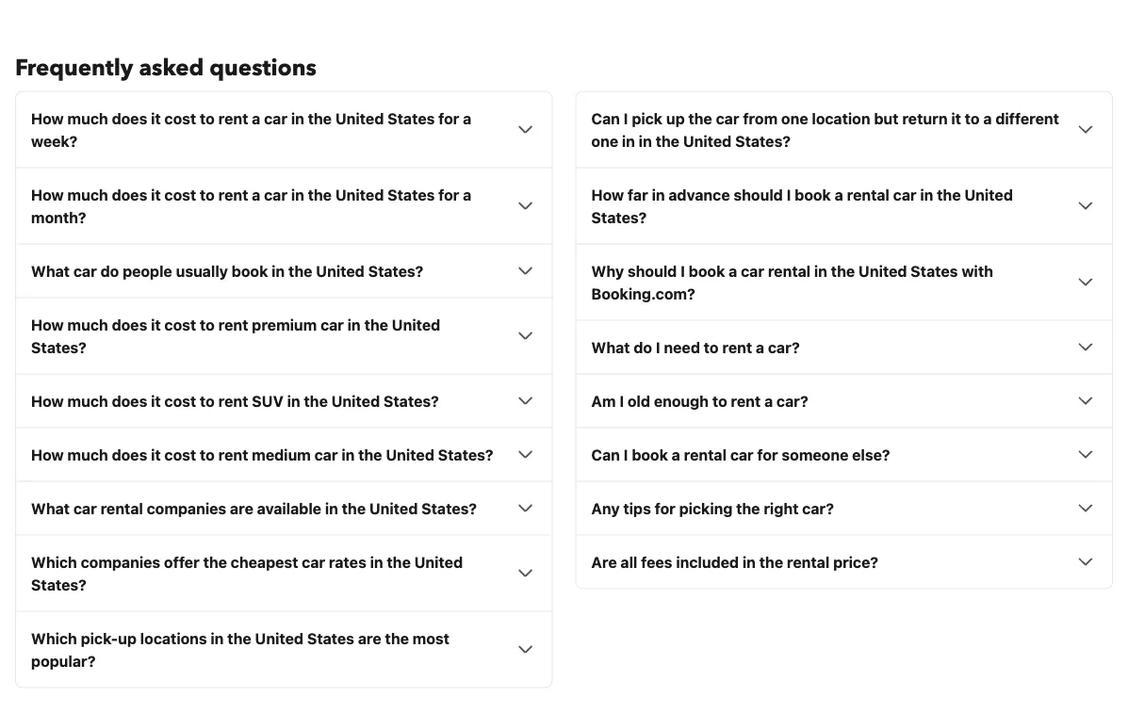 Task type: locate. For each thing, give the bounding box(es) containing it.
the down how far in advance should i book a rental car in the united states? dropdown button
[[831, 262, 855, 280]]

0 vertical spatial should
[[734, 185, 783, 203]]

cost inside how much does it cost to rent premium car in the united states?
[[164, 316, 196, 333]]

the inside how much does it cost to rent a car in the united states for a week?
[[308, 109, 332, 127]]

it inside how much does it cost to rent premium car in the united states?
[[151, 316, 161, 333]]

pick-
[[81, 629, 118, 647]]

how inside the how far in advance should i book a rental car in the united states?
[[591, 185, 624, 203]]

companies left offer
[[81, 553, 160, 571]]

0 vertical spatial which
[[31, 553, 77, 571]]

does inside "how much does it cost to rent a car in the united states for a month?"
[[112, 185, 147, 203]]

1 cost from the top
[[164, 109, 196, 127]]

cost down usually at the left top of page
[[164, 316, 196, 333]]

should
[[734, 185, 783, 203], [628, 262, 677, 280]]

rent for how much does it cost to rent medium car in the united states?
[[218, 446, 248, 464]]

book inside the how far in advance should i book a rental car in the united states?
[[795, 185, 831, 203]]

1 horizontal spatial are
[[358, 629, 381, 647]]

medium
[[252, 446, 311, 464]]

do left people
[[100, 262, 119, 280]]

for
[[438, 109, 459, 127], [438, 185, 459, 203], [757, 446, 778, 464], [655, 499, 676, 517]]

rent inside how much does it cost to rent a car in the united states for a week?
[[218, 109, 248, 127]]

it
[[151, 109, 161, 127], [951, 109, 961, 127], [151, 185, 161, 203], [151, 316, 161, 333], [151, 392, 161, 410], [151, 446, 161, 464]]

booking.com?
[[591, 284, 695, 302]]

i down can i pick up the car from one location but return it to a different one in in the united states?
[[787, 185, 791, 203]]

5 much from the top
[[67, 446, 108, 464]]

up left "locations"
[[118, 629, 137, 647]]

all
[[621, 553, 638, 571]]

in inside which companies offer the cheapest car rates  in the united states?
[[370, 553, 383, 571]]

much inside how much does it cost to rent premium car in the united states?
[[67, 316, 108, 333]]

i up booking.com?
[[681, 262, 685, 280]]

car?
[[768, 338, 800, 356], [777, 392, 808, 410], [802, 499, 834, 517]]

5 does from the top
[[112, 446, 147, 464]]

0 vertical spatial one
[[781, 109, 808, 127]]

can up any
[[591, 446, 620, 464]]

cheapest
[[231, 553, 298, 571]]

cost for how much does it cost to rent a car in the united states for a month?
[[164, 185, 196, 203]]

rent left medium at the left bottom of page
[[218, 446, 248, 464]]

it for how much does it cost to rent suv in the united states?
[[151, 392, 161, 410]]

i up tips at bottom right
[[624, 446, 628, 464]]

book right usually at the left top of page
[[232, 262, 268, 280]]

can i pick up the car from one location but return it to a different one in in the united states? button
[[591, 107, 1097, 152]]

companies up offer
[[147, 499, 226, 517]]

1 vertical spatial which
[[31, 629, 77, 647]]

in
[[291, 109, 304, 127], [622, 132, 635, 150], [639, 132, 652, 150], [291, 185, 304, 203], [652, 185, 665, 203], [920, 185, 933, 203], [272, 262, 285, 280], [814, 262, 827, 280], [348, 316, 361, 333], [287, 392, 300, 410], [342, 446, 355, 464], [325, 499, 338, 517], [370, 553, 383, 571], [743, 553, 756, 571], [211, 629, 224, 647]]

cost
[[164, 109, 196, 127], [164, 185, 196, 203], [164, 316, 196, 333], [164, 392, 196, 410], [164, 446, 196, 464]]

3 does from the top
[[112, 316, 147, 333]]

do left need
[[634, 338, 652, 356]]

rent inside how much does it cost to rent premium car in the united states?
[[218, 316, 248, 333]]

in inside dropdown button
[[272, 262, 285, 280]]

location
[[812, 109, 870, 127]]

0 vertical spatial car?
[[768, 338, 800, 356]]

are inside which pick-up locations in the united states are the most popular?
[[358, 629, 381, 647]]

states inside why should i book a car rental in the united states with booking.com?
[[911, 262, 958, 280]]

1 horizontal spatial one
[[781, 109, 808, 127]]

1 vertical spatial what
[[591, 338, 630, 356]]

to right return
[[965, 109, 980, 127]]

rent for how much does it cost to rent a car in the united states for a week?
[[218, 109, 248, 127]]

the right premium
[[364, 316, 388, 333]]

how
[[31, 109, 64, 127], [31, 185, 64, 203], [591, 185, 624, 203], [31, 316, 64, 333], [31, 392, 64, 410], [31, 446, 64, 464]]

which companies offer the cheapest car rates  in the united states?
[[31, 553, 463, 594]]

1 much from the top
[[67, 109, 108, 127]]

rent left suv
[[218, 392, 248, 410]]

united inside "how much does it cost to rent a car in the united states for a month?"
[[335, 185, 384, 203]]

but
[[874, 109, 899, 127]]

up
[[666, 109, 685, 127], [118, 629, 137, 647]]

0 vertical spatial companies
[[147, 499, 226, 517]]

4 does from the top
[[112, 392, 147, 410]]

i left old in the right bottom of the page
[[620, 392, 624, 410]]

much inside "how much does it cost to rent a car in the united states for a month?"
[[67, 185, 108, 203]]

car? inside dropdown button
[[777, 392, 808, 410]]

1 vertical spatial should
[[628, 262, 677, 280]]

united inside which companies offer the cheapest car rates  in the united states?
[[414, 553, 463, 571]]

cost for how much does it cost to rent a car in the united states for a week?
[[164, 109, 196, 127]]

united
[[335, 109, 384, 127], [683, 132, 732, 150], [335, 185, 384, 203], [965, 185, 1013, 203], [316, 262, 365, 280], [859, 262, 907, 280], [392, 316, 440, 333], [331, 392, 380, 410], [386, 446, 434, 464], [369, 499, 418, 517], [414, 553, 463, 571], [255, 629, 303, 647]]

the right medium at the left bottom of page
[[358, 446, 382, 464]]

2 which from the top
[[31, 629, 77, 647]]

most
[[413, 629, 450, 647]]

a
[[252, 109, 260, 127], [463, 109, 472, 127], [983, 109, 992, 127], [252, 185, 260, 203], [463, 185, 472, 203], [835, 185, 843, 203], [729, 262, 737, 280], [756, 338, 764, 356], [764, 392, 773, 410], [672, 446, 680, 464]]

much
[[67, 109, 108, 127], [67, 185, 108, 203], [67, 316, 108, 333], [67, 392, 108, 410], [67, 446, 108, 464]]

cost up usually at the left top of page
[[164, 185, 196, 203]]

month?
[[31, 208, 86, 226]]

states?
[[735, 132, 791, 150], [591, 208, 647, 226], [368, 262, 424, 280], [31, 338, 87, 356], [384, 392, 439, 410], [438, 446, 493, 464], [422, 499, 477, 517], [31, 576, 87, 594]]

week?
[[31, 132, 78, 150]]

need
[[664, 338, 700, 356]]

0 vertical spatial are
[[230, 499, 253, 517]]

0 horizontal spatial do
[[100, 262, 119, 280]]

the down pick
[[656, 132, 680, 150]]

can inside "can i book a rental car for someone else?" dropdown button
[[591, 446, 620, 464]]

are left most
[[358, 629, 381, 647]]

up inside can i pick up the car from one location but return it to a different one in in the united states?
[[666, 109, 685, 127]]

fees
[[641, 553, 673, 571]]

united inside how much does it cost to rent premium car in the united states?
[[392, 316, 440, 333]]

to inside how much does it cost to rent a car in the united states for a week?
[[200, 109, 215, 127]]

are left available
[[230, 499, 253, 517]]

1 vertical spatial can
[[591, 446, 620, 464]]

companies
[[147, 499, 226, 517], [81, 553, 160, 571]]

with
[[962, 262, 993, 280]]

do inside dropdown button
[[634, 338, 652, 356]]

can i book a rental car for someone else?
[[591, 446, 890, 464]]

the
[[308, 109, 332, 127], [688, 109, 712, 127], [656, 132, 680, 150], [308, 185, 332, 203], [937, 185, 961, 203], [288, 262, 312, 280], [831, 262, 855, 280], [364, 316, 388, 333], [304, 392, 328, 410], [358, 446, 382, 464], [342, 499, 366, 517], [736, 499, 760, 517], [203, 553, 227, 571], [387, 553, 411, 571], [759, 553, 783, 571], [227, 629, 251, 647], [385, 629, 409, 647]]

2 vertical spatial what
[[31, 499, 70, 517]]

the inside how much does it cost to rent medium car in the united states? dropdown button
[[358, 446, 382, 464]]

frequently
[[15, 53, 133, 84]]

4 much from the top
[[67, 392, 108, 410]]

0 horizontal spatial one
[[591, 132, 618, 150]]

enough
[[654, 392, 709, 410]]

rent down how much does it cost to rent a car in the united states for a week?
[[218, 185, 248, 203]]

any tips for picking the right car?
[[591, 499, 834, 517]]

which
[[31, 553, 77, 571], [31, 629, 77, 647]]

the inside "any tips for picking the right car?" dropdown button
[[736, 499, 760, 517]]

questions
[[210, 53, 316, 84]]

cost inside how much does it cost to rent a car in the united states for a week?
[[164, 109, 196, 127]]

can i book a rental car for someone else? button
[[591, 443, 1097, 466]]

which pick-up locations in the united states are the most popular? button
[[31, 627, 537, 672]]

book
[[795, 185, 831, 203], [232, 262, 268, 280], [689, 262, 725, 280], [632, 446, 668, 464]]

1 vertical spatial do
[[634, 338, 652, 356]]

one
[[781, 109, 808, 127], [591, 132, 618, 150]]

right
[[764, 499, 799, 517]]

what inside dropdown button
[[31, 262, 70, 280]]

it for how much does it cost to rent medium car in the united states?
[[151, 446, 161, 464]]

1 vertical spatial are
[[358, 629, 381, 647]]

0 vertical spatial do
[[100, 262, 119, 280]]

cost for how much does it cost to rent medium car in the united states?
[[164, 446, 196, 464]]

a inside why should i book a car rental in the united states with booking.com?
[[729, 262, 737, 280]]

to right enough
[[712, 392, 727, 410]]

rates
[[329, 553, 366, 571]]

does inside how much does it cost to rent premium car in the united states?
[[112, 316, 147, 333]]

states
[[388, 109, 435, 127], [388, 185, 435, 203], [911, 262, 958, 280], [307, 629, 354, 647]]

up right pick
[[666, 109, 685, 127]]

i inside the how far in advance should i book a rental car in the united states?
[[787, 185, 791, 203]]

the down return
[[937, 185, 961, 203]]

should right advance
[[734, 185, 783, 203]]

2 much from the top
[[67, 185, 108, 203]]

0 horizontal spatial should
[[628, 262, 677, 280]]

1 vertical spatial one
[[591, 132, 618, 150]]

picking
[[679, 499, 733, 517]]

a inside can i pick up the car from one location but return it to a different one in in the united states?
[[983, 109, 992, 127]]

the right rates
[[387, 553, 411, 571]]

suv
[[252, 392, 284, 410]]

the left most
[[385, 629, 409, 647]]

what
[[31, 262, 70, 280], [591, 338, 630, 356], [31, 499, 70, 517]]

states? inside which companies offer the cheapest car rates  in the united states?
[[31, 576, 87, 594]]

i
[[624, 109, 628, 127], [787, 185, 791, 203], [681, 262, 685, 280], [656, 338, 660, 356], [620, 392, 624, 410], [624, 446, 628, 464]]

the down how much does it cost to rent a car in the united states for a week? dropdown button
[[308, 185, 332, 203]]

it inside how much does it cost to rent a car in the united states for a week?
[[151, 109, 161, 127]]

in inside which pick-up locations in the united states are the most popular?
[[211, 629, 224, 647]]

what car rental companies are available in the united states? button
[[31, 497, 537, 520]]

does inside how much does it cost to rent suv in the united states? dropdown button
[[112, 392, 147, 410]]

cost down how much does it cost to rent suv in the united states?
[[164, 446, 196, 464]]

3 much from the top
[[67, 316, 108, 333]]

how inside how much does it cost to rent a car in the united states for a week?
[[31, 109, 64, 127]]

the up rates
[[342, 499, 366, 517]]

for inside how much does it cost to rent a car in the united states for a week?
[[438, 109, 459, 127]]

rental
[[847, 185, 890, 203], [768, 262, 811, 280], [684, 446, 727, 464], [100, 499, 143, 517], [787, 553, 830, 571]]

how inside how much does it cost to rent premium car in the united states?
[[31, 316, 64, 333]]

1 does from the top
[[112, 109, 147, 127]]

the right suv
[[304, 392, 328, 410]]

cost down the asked in the left top of the page
[[164, 109, 196, 127]]

which pick-up locations in the united states are the most popular?
[[31, 629, 450, 670]]

the down questions
[[308, 109, 332, 127]]

rent down questions
[[218, 109, 248, 127]]

0 vertical spatial what
[[31, 262, 70, 280]]

from
[[743, 109, 778, 127]]

does inside how much does it cost to rent medium car in the united states? dropdown button
[[112, 446, 147, 464]]

united inside the how far in advance should i book a rental car in the united states?
[[965, 185, 1013, 203]]

a inside the how far in advance should i book a rental car in the united states?
[[835, 185, 843, 203]]

2 does from the top
[[112, 185, 147, 203]]

to down usually at the left top of page
[[200, 316, 215, 333]]

should up booking.com?
[[628, 262, 677, 280]]

the inside what car do people usually book in the united states? dropdown button
[[288, 262, 312, 280]]

which inside which companies offer the cheapest car rates  in the united states?
[[31, 553, 77, 571]]

how far in advance should i book a rental car in the united states? button
[[591, 183, 1097, 228]]

how much does it cost to rent suv in the united states?
[[31, 392, 439, 410]]

0 vertical spatial up
[[666, 109, 685, 127]]

1 vertical spatial car?
[[777, 392, 808, 410]]

can left pick
[[591, 109, 620, 127]]

how much does it cost to rent a car in the united states for a week? button
[[31, 107, 537, 152]]

cost inside "how much does it cost to rent a car in the united states for a month?"
[[164, 185, 196, 203]]

it for how much does it cost to rent a car in the united states for a month?
[[151, 185, 161, 203]]

rent up the can i book a rental car for someone else?
[[731, 392, 761, 410]]

cost down how much does it cost to rent premium car in the united states?
[[164, 392, 196, 410]]

5 cost from the top
[[164, 446, 196, 464]]

much inside how much does it cost to rent a car in the united states for a week?
[[67, 109, 108, 127]]

2 can from the top
[[591, 446, 620, 464]]

states inside which pick-up locations in the united states are the most popular?
[[307, 629, 354, 647]]

cost for how much does it cost to rent suv in the united states?
[[164, 392, 196, 410]]

rent inside "how much does it cost to rent a car in the united states for a month?"
[[218, 185, 248, 203]]

car inside "how much does it cost to rent a car in the united states for a month?"
[[264, 185, 288, 203]]

old
[[628, 392, 650, 410]]

1 vertical spatial up
[[118, 629, 137, 647]]

how much does it cost to rent premium car in the united states? button
[[31, 313, 537, 358]]

the up premium
[[288, 262, 312, 280]]

states? inside how much does it cost to rent premium car in the united states?
[[31, 338, 87, 356]]

to inside can i pick up the car from one location but return it to a different one in in the united states?
[[965, 109, 980, 127]]

does inside how much does it cost to rent a car in the united states for a week?
[[112, 109, 147, 127]]

are
[[591, 553, 617, 571]]

2 cost from the top
[[164, 185, 196, 203]]

car
[[264, 109, 288, 127], [716, 109, 739, 127], [264, 185, 288, 203], [893, 185, 917, 203], [73, 262, 97, 280], [741, 262, 764, 280], [321, 316, 344, 333], [315, 446, 338, 464], [730, 446, 754, 464], [73, 499, 97, 517], [302, 553, 325, 571]]

1 which from the top
[[31, 553, 77, 571]]

the down right
[[759, 553, 783, 571]]

car inside can i pick up the car from one location but return it to a different one in in the united states?
[[716, 109, 739, 127]]

0 horizontal spatial up
[[118, 629, 137, 647]]

much for how much does it cost to rent a car in the united states for a month?
[[67, 185, 108, 203]]

0 horizontal spatial are
[[230, 499, 253, 517]]

rent left premium
[[218, 316, 248, 333]]

what car do people usually book in the united states?
[[31, 262, 424, 280]]

1 horizontal spatial up
[[666, 109, 685, 127]]

1 vertical spatial companies
[[81, 553, 160, 571]]

which companies offer the cheapest car rates  in the united states? button
[[31, 551, 537, 596]]

car? right right
[[802, 499, 834, 517]]

how much does it cost to rent a car in the united states for a week?
[[31, 109, 472, 150]]

it inside "how much does it cost to rent a car in the united states for a month?"
[[151, 185, 161, 203]]

to
[[200, 109, 215, 127], [965, 109, 980, 127], [200, 185, 215, 203], [200, 316, 215, 333], [704, 338, 719, 356], [200, 392, 215, 410], [712, 392, 727, 410], [200, 446, 215, 464]]

car? up someone
[[777, 392, 808, 410]]

1 horizontal spatial should
[[734, 185, 783, 203]]

book up booking.com?
[[689, 262, 725, 280]]

1 can from the top
[[591, 109, 620, 127]]

different
[[996, 109, 1059, 127]]

book down can i pick up the car from one location but return it to a different one in in the united states?
[[795, 185, 831, 203]]

can inside can i pick up the car from one location but return it to a different one in in the united states?
[[591, 109, 620, 127]]

i left need
[[656, 338, 660, 356]]

rent
[[218, 109, 248, 127], [218, 185, 248, 203], [218, 316, 248, 333], [722, 338, 752, 356], [218, 392, 248, 410], [731, 392, 761, 410], [218, 446, 248, 464]]

car? down why should i book a car rental in the united states with booking.com?
[[768, 338, 800, 356]]

4 cost from the top
[[164, 392, 196, 410]]

which inside which pick-up locations in the united states are the most popular?
[[31, 629, 77, 647]]

else?
[[852, 446, 890, 464]]

how much does it cost to rent medium car in the united states? button
[[31, 443, 537, 466]]

how much does it cost to rent a car in the united states for a month?
[[31, 185, 472, 226]]

united inside can i pick up the car from one location but return it to a different one in in the united states?
[[683, 132, 732, 150]]

should inside why should i book a car rental in the united states with booking.com?
[[628, 262, 677, 280]]

to down the asked in the left top of the page
[[200, 109, 215, 127]]

i left pick
[[624, 109, 628, 127]]

how inside "how much does it cost to rent a car in the united states for a month?"
[[31, 185, 64, 203]]

are all fees included in the rental price?
[[591, 553, 878, 571]]

someone
[[782, 446, 849, 464]]

rent right need
[[722, 338, 752, 356]]

united inside why should i book a car rental in the united states with booking.com?
[[859, 262, 907, 280]]

to up usually at the left top of page
[[200, 185, 215, 203]]

3 cost from the top
[[164, 316, 196, 333]]

to right need
[[704, 338, 719, 356]]

united inside which pick-up locations in the united states are the most popular?
[[255, 629, 303, 647]]

i inside dropdown button
[[620, 392, 624, 410]]

states? inside the how far in advance should i book a rental car in the united states?
[[591, 208, 647, 226]]

offer
[[164, 553, 200, 571]]

0 vertical spatial can
[[591, 109, 620, 127]]

how for how much does it cost to rent medium car in the united states?
[[31, 446, 64, 464]]

1 horizontal spatial do
[[634, 338, 652, 356]]

the left right
[[736, 499, 760, 517]]

to down how much does it cost to rent suv in the united states?
[[200, 446, 215, 464]]

states inside "how much does it cost to rent a car in the united states for a month?"
[[388, 185, 435, 203]]

states inside how much does it cost to rent a car in the united states for a week?
[[388, 109, 435, 127]]

rent for how much does it cost to rent suv in the united states?
[[218, 392, 248, 410]]



Task type: describe. For each thing, give the bounding box(es) containing it.
what for what car rental companies are available in the united states?
[[31, 499, 70, 517]]

up inside which pick-up locations in the united states are the most popular?
[[118, 629, 137, 647]]

how far in advance should i book a rental car in the united states?
[[591, 185, 1013, 226]]

what do i need to rent a car? button
[[591, 336, 1097, 358]]

how much does it cost to rent suv in the united states? button
[[31, 390, 537, 412]]

how for how much does it cost to rent a car in the united states for a week?
[[31, 109, 64, 127]]

usually
[[176, 262, 228, 280]]

the right pick
[[688, 109, 712, 127]]

rental inside dropdown button
[[787, 553, 830, 571]]

how for how far in advance should i book a rental car in the united states?
[[591, 185, 624, 203]]

to left suv
[[200, 392, 215, 410]]

rent for how much does it cost to rent premium car in the united states?
[[218, 316, 248, 333]]

do inside dropdown button
[[100, 262, 119, 280]]

companies inside which companies offer the cheapest car rates  in the united states?
[[81, 553, 160, 571]]

any tips for picking the right car? button
[[591, 497, 1097, 520]]

book down old in the right bottom of the page
[[632, 446, 668, 464]]

in inside "how much does it cost to rent a car in the united states for a month?"
[[291, 185, 304, 203]]

rental inside why should i book a car rental in the united states with booking.com?
[[768, 262, 811, 280]]

in inside how much does it cost to rent premium car in the united states?
[[348, 316, 361, 333]]

book inside dropdown button
[[232, 262, 268, 280]]

united inside dropdown button
[[316, 262, 365, 280]]

people
[[123, 262, 172, 280]]

advance
[[669, 185, 730, 203]]

in inside why should i book a car rental in the united states with booking.com?
[[814, 262, 827, 280]]

rent for how much does it cost to rent a car in the united states for a month?
[[218, 185, 248, 203]]

it for how much does it cost to rent a car in the united states for a week?
[[151, 109, 161, 127]]

how much does it cost to rent premium car in the united states?
[[31, 316, 440, 356]]

book inside why should i book a car rental in the united states with booking.com?
[[689, 262, 725, 280]]

car inside dropdown button
[[73, 262, 97, 280]]

what for what do i need to rent a car?
[[591, 338, 630, 356]]

i inside can i pick up the car from one location but return it to a different one in in the united states?
[[624, 109, 628, 127]]

much for how much does it cost to rent medium car in the united states?
[[67, 446, 108, 464]]

car? for what do i need to rent a car?
[[768, 338, 800, 356]]

popular?
[[31, 652, 96, 670]]

car inside why should i book a car rental in the united states with booking.com?
[[741, 262, 764, 280]]

the inside are all fees included in the rental price? dropdown button
[[759, 553, 783, 571]]

what do i need to rent a car?
[[591, 338, 800, 356]]

car inside which companies offer the cheapest car rates  in the united states?
[[302, 553, 325, 571]]

how for how much does it cost to rent premium car in the united states?
[[31, 316, 64, 333]]

the right offer
[[203, 553, 227, 571]]

what car rental companies are available in the united states?
[[31, 499, 477, 517]]

car inside the how far in advance should i book a rental car in the united states?
[[893, 185, 917, 203]]

car inside how much does it cost to rent premium car in the united states?
[[321, 316, 344, 333]]

locations
[[140, 629, 207, 647]]

asked
[[139, 53, 204, 84]]

how much does it cost to rent a car in the united states for a month? button
[[31, 183, 537, 228]]

states? inside dropdown button
[[368, 262, 424, 280]]

why
[[591, 262, 624, 280]]

the inside "how much does it cost to rent a car in the united states for a month?"
[[308, 185, 332, 203]]

does for how much does it cost to rent premium car in the united states?
[[112, 316, 147, 333]]

pick
[[632, 109, 663, 127]]

for inside "how much does it cost to rent a car in the united states for a month?"
[[438, 185, 459, 203]]

the inside the how far in advance should i book a rental car in the united states?
[[937, 185, 961, 203]]

am i old enough to rent a car?
[[591, 392, 808, 410]]

which for which pick-up locations in the united states are the most popular?
[[31, 629, 77, 647]]

available
[[257, 499, 321, 517]]

am i old enough to rent a car? button
[[591, 390, 1097, 412]]

how for how much does it cost to rent a car in the united states for a month?
[[31, 185, 64, 203]]

does for how much does it cost to rent medium car in the united states?
[[112, 446, 147, 464]]

much for how much does it cost to rent a car in the united states for a week?
[[67, 109, 108, 127]]

why should i book a car rental in the united states with booking.com? button
[[591, 259, 1097, 305]]

united inside how much does it cost to rent a car in the united states for a week?
[[335, 109, 384, 127]]

much for how much does it cost to rent suv in the united states?
[[67, 392, 108, 410]]

can for can i pick up the car from one location but return it to a different one in in the united states?
[[591, 109, 620, 127]]

does for how much does it cost to rent a car in the united states for a month?
[[112, 185, 147, 203]]

why should i book a car rental in the united states with booking.com?
[[591, 262, 993, 302]]

price?
[[833, 553, 878, 571]]

the inside how much does it cost to rent suv in the united states? dropdown button
[[304, 392, 328, 410]]

does for how much does it cost to rent a car in the united states for a week?
[[112, 109, 147, 127]]

can i pick up the car from one location but return it to a different one in in the united states?
[[591, 109, 1059, 150]]

premium
[[252, 316, 317, 333]]

it for how much does it cost to rent premium car in the united states?
[[151, 316, 161, 333]]

does for how much does it cost to rent suv in the united states?
[[112, 392, 147, 410]]

car? for am i old enough to rent a car?
[[777, 392, 808, 410]]

in inside how much does it cost to rent a car in the united states for a week?
[[291, 109, 304, 127]]

it inside can i pick up the car from one location but return it to a different one in in the united states?
[[951, 109, 961, 127]]

rental inside the how far in advance should i book a rental car in the united states?
[[847, 185, 890, 203]]

far
[[628, 185, 648, 203]]

the inside "what car rental companies are available in the united states?" dropdown button
[[342, 499, 366, 517]]

much for how much does it cost to rent premium car in the united states?
[[67, 316, 108, 333]]

the down which companies offer the cheapest car rates  in the united states?
[[227, 629, 251, 647]]

are inside dropdown button
[[230, 499, 253, 517]]

to inside how much does it cost to rent premium car in the united states?
[[200, 316, 215, 333]]

which for which companies offer the cheapest car rates  in the united states?
[[31, 553, 77, 571]]

cost for how much does it cost to rent premium car in the united states?
[[164, 316, 196, 333]]

car inside how much does it cost to rent a car in the united states for a week?
[[264, 109, 288, 127]]

return
[[902, 109, 948, 127]]

included
[[676, 553, 739, 571]]

can for can i book a rental car for someone else?
[[591, 446, 620, 464]]

to inside "how much does it cost to rent a car in the united states for a month?"
[[200, 185, 215, 203]]

i inside why should i book a car rental in the united states with booking.com?
[[681, 262, 685, 280]]

the inside why should i book a car rental in the united states with booking.com?
[[831, 262, 855, 280]]

2 vertical spatial car?
[[802, 499, 834, 517]]

tips
[[623, 499, 651, 517]]

what for what car do people usually book in the united states?
[[31, 262, 70, 280]]

states? inside can i pick up the car from one location but return it to a different one in in the united states?
[[735, 132, 791, 150]]

should inside the how far in advance should i book a rental car in the united states?
[[734, 185, 783, 203]]

am
[[591, 392, 616, 410]]

how for how much does it cost to rent suv in the united states?
[[31, 392, 64, 410]]

how much does it cost to rent medium car in the united states?
[[31, 446, 493, 464]]

are all fees included in the rental price? button
[[591, 551, 1097, 573]]

the inside how much does it cost to rent premium car in the united states?
[[364, 316, 388, 333]]

frequently asked questions
[[15, 53, 316, 84]]

what car do people usually book in the united states? button
[[31, 259, 537, 282]]

any
[[591, 499, 620, 517]]



Task type: vqa. For each thing, say whether or not it's contained in the screenshot.
it for How much does it cost to rent medium car in the United States?
yes



